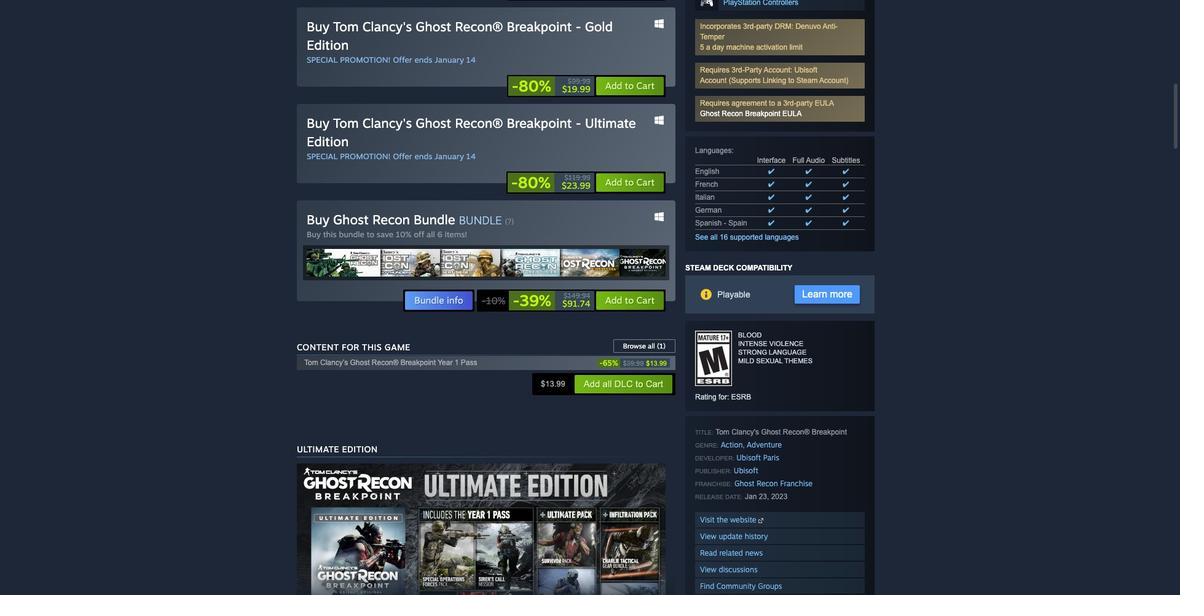 Task type: vqa. For each thing, say whether or not it's contained in the screenshot.
Tom for Action
yes



Task type: describe. For each thing, give the bounding box(es) containing it.
tom for ultimate
[[333, 115, 359, 131]]

january for gold
[[435, 55, 464, 65]]

paris
[[764, 453, 780, 463]]

this
[[323, 229, 337, 239]]

content
[[297, 342, 339, 352]]

edition for buy tom clancy's ghost recon® breakpoint - ultimate edition
[[307, 133, 349, 149]]

full audio
[[793, 156, 825, 165]]

view update history link
[[696, 529, 865, 544]]

limit
[[790, 43, 803, 52]]

- inside buy tom clancy's ghost recon® breakpoint - ultimate edition special promotion! offer ends january 14
[[576, 115, 582, 131]]

a inside requires agreement to a 3rd-party eula ghost recon breakpoint eula
[[778, 99, 782, 108]]

add all dlc to cart link
[[574, 375, 674, 394]]

ghost recon franchise link
[[735, 479, 813, 488]]

publisher:
[[696, 468, 732, 475]]

ubisoft paris link
[[737, 453, 780, 463]]

rating for: esrb
[[696, 393, 752, 402]]

16
[[720, 233, 728, 242]]

- left "$99.99 $19.99" at the top of page
[[512, 76, 519, 95]]

see all 16 supported languages
[[696, 233, 799, 242]]

- left spain
[[724, 219, 727, 228]]

requires for requires 3rd-party account: ubisoft account (supports linking to steam account)
[[701, 66, 730, 74]]

all left 6
[[427, 229, 435, 239]]

visit the website link
[[696, 512, 865, 528]]

add to cart for buy tom clancy's ghost recon® breakpoint - gold edition
[[606, 80, 655, 92]]

-65% $39.99 $13.99
[[600, 359, 667, 368]]

denuvo
[[796, 22, 822, 31]]

add inside add all dlc to cart link
[[584, 379, 601, 389]]

1 vertical spatial recon
[[373, 212, 410, 228]]

$39.99
[[624, 360, 644, 367]]

requires for requires agreement to a 3rd-party eula ghost recon breakpoint eula
[[701, 99, 730, 108]]

learn more link
[[795, 285, 860, 304]]

to right 'dlc'
[[636, 379, 644, 389]]

special for buy tom clancy's ghost recon® breakpoint - ultimate edition
[[307, 151, 338, 161]]

adventure
[[747, 440, 782, 450]]

incorporates
[[701, 22, 742, 31]]

spanish
[[696, 219, 722, 228]]

a inside incorporates 3rd-party drm: denuvo anti- temper 5 a day machine activation limit
[[707, 43, 711, 52]]

- up (?)
[[512, 173, 518, 192]]

0 horizontal spatial steam
[[686, 264, 712, 272]]

$23.99
[[562, 180, 591, 191]]

ghost inside requires agreement to a 3rd-party eula ghost recon breakpoint eula
[[701, 109, 720, 118]]

languages
[[765, 233, 799, 242]]

german
[[696, 206, 722, 215]]

3rd- for party
[[744, 22, 757, 31]]

promotion! for buy tom clancy's ghost recon® breakpoint - gold edition
[[340, 55, 391, 65]]

linking
[[763, 76, 787, 85]]

add right $99.99
[[606, 80, 623, 92]]

buy tom clancy's ghost recon® breakpoint - gold edition special promotion! offer ends january 14
[[307, 18, 613, 65]]

ultimate inside buy tom clancy's ghost recon® breakpoint - ultimate edition special promotion! offer ends january 14
[[585, 115, 636, 131]]

breakpoint inside requires agreement to a 3rd-party eula ghost recon breakpoint eula
[[746, 109, 781, 118]]

find community groups
[[701, 582, 783, 591]]

see
[[696, 233, 709, 242]]

see all 16 supported languages link
[[696, 233, 799, 242]]

temper
[[701, 33, 725, 41]]

breakpoint for action
[[812, 428, 848, 437]]

bundle
[[339, 229, 365, 239]]

$99.99 $19.99
[[563, 77, 591, 94]]

themes
[[785, 357, 813, 365]]

1 vertical spatial ubisoft
[[734, 466, 759, 475]]

party inside requires agreement to a 3rd-party eula ghost recon breakpoint eula
[[797, 99, 813, 108]]

14 for ultimate
[[467, 151, 476, 161]]

buy tom clancy's ghost recon® breakpoint - ultimate edition special promotion! offer ends january 14
[[307, 115, 636, 161]]

recon® for action
[[783, 428, 810, 437]]

game
[[385, 342, 411, 352]]

view for view discussions
[[701, 565, 717, 574]]

bundle info link
[[405, 291, 474, 311]]

browse all (1)
[[624, 342, 666, 351]]

ghost inside buy tom clancy's ghost recon® breakpoint - gold edition special promotion! offer ends january 14
[[416, 18, 452, 34]]

to left save
[[367, 229, 375, 239]]

italian
[[696, 193, 715, 202]]

1 vertical spatial ultimate
[[297, 444, 340, 455]]

save
[[377, 229, 394, 239]]

genre:
[[696, 442, 719, 449]]

clancy's inside title: tom clancy's ghost recon® breakpoint genre: action , adventure developer: ubisoft paris publisher: ubisoft franchise: ghost recon franchise release date: jan 23, 2023
[[732, 428, 760, 437]]

add to cart link for buy tom clancy's ghost recon® breakpoint - ultimate edition
[[596, 173, 665, 193]]

- right info
[[482, 295, 486, 307]]

0 vertical spatial ubisoft
[[737, 453, 762, 463]]

blood intense violence strong language mild sexual themes
[[739, 332, 813, 365]]

-10%
[[482, 295, 506, 307]]

- right -10%
[[513, 291, 520, 310]]

drm:
[[775, 22, 794, 31]]

all for add all dlc to cart
[[603, 379, 612, 389]]

14 for gold
[[467, 55, 476, 65]]

3 add to cart from the top
[[606, 295, 655, 306]]

news
[[746, 549, 763, 558]]

1 vertical spatial bundle
[[415, 295, 445, 306]]

5
[[701, 43, 705, 52]]

interface
[[758, 156, 786, 165]]

party
[[745, 66, 763, 74]]

title:
[[696, 429, 714, 436]]

compatibility
[[737, 264, 793, 272]]

franchise:
[[696, 481, 733, 488]]

-80% for ultimate
[[512, 173, 551, 192]]

read related news link
[[696, 546, 865, 561]]

buy ghost recon bundle bundle (?)
[[307, 212, 514, 228]]

0 vertical spatial eula
[[815, 99, 835, 108]]

$119.99
[[565, 173, 591, 182]]

add to cart for buy tom clancy's ghost recon® breakpoint - ultimate edition
[[606, 177, 655, 188]]

strong
[[739, 349, 768, 356]]

cart for add to cart link associated with buy tom clancy's ghost recon® breakpoint - gold edition
[[637, 80, 655, 92]]

1 vertical spatial eula
[[783, 109, 802, 118]]

anti-
[[823, 22, 838, 31]]

clancy's
[[320, 359, 348, 367]]

to inside requires agreement to a 3rd-party eula ghost recon breakpoint eula
[[769, 99, 776, 108]]

audio
[[807, 156, 825, 165]]

esrb
[[732, 393, 752, 402]]

english
[[696, 167, 720, 176]]

cart for third add to cart link from the top
[[637, 295, 655, 306]]

account)
[[820, 76, 849, 85]]

buy this bundle to save 10% off all 6 items!
[[307, 229, 468, 239]]

to right $99.99
[[625, 80, 634, 92]]

to right the $119.99
[[625, 177, 634, 188]]

add right the $119.99
[[606, 177, 623, 188]]

bundle
[[459, 213, 502, 227]]

-80% for gold
[[512, 76, 552, 95]]

adventure link
[[747, 440, 782, 450]]

view for view update history
[[701, 532, 717, 541]]

learn more
[[803, 289, 853, 300]]

$91.74
[[563, 298, 591, 309]]

clancy's for buy tom clancy's ghost recon® breakpoint - ultimate edition
[[363, 115, 412, 131]]



Task type: locate. For each thing, give the bounding box(es) containing it.
- up "add all dlc to cart"
[[600, 359, 603, 368]]

80% left $119.99 $23.99
[[518, 173, 551, 192]]

party inside incorporates 3rd-party drm: denuvo anti- temper 5 a day machine activation limit
[[757, 22, 773, 31]]

2 view from the top
[[701, 565, 717, 574]]

1 vertical spatial requires
[[701, 99, 730, 108]]

1 horizontal spatial steam
[[797, 76, 818, 85]]

3rd- inside requires 3rd-party account: ubisoft account (supports linking to steam account)
[[732, 66, 745, 74]]

requires up account (supports
[[701, 66, 730, 74]]

eula down account)
[[815, 99, 835, 108]]

0 vertical spatial 80%
[[519, 76, 552, 95]]

community
[[717, 582, 756, 591]]

- left the gold
[[576, 18, 582, 34]]

ends
[[415, 55, 433, 65], [415, 151, 433, 161]]

0 horizontal spatial a
[[707, 43, 711, 52]]

0 vertical spatial bundle
[[414, 212, 456, 228]]

add to cart link right the $119.99
[[596, 173, 665, 193]]

tom for action
[[716, 428, 730, 437]]

all for browse all (1)
[[648, 342, 656, 351]]

january for ultimate
[[435, 151, 464, 161]]

offer for buy tom clancy's ghost recon® breakpoint - gold edition
[[393, 55, 413, 65]]

steam down the account: ubisoft
[[797, 76, 818, 85]]

view inside view discussions link
[[701, 565, 717, 574]]

bundle
[[414, 212, 456, 228], [415, 295, 445, 306]]

steam inside requires 3rd-party account: ubisoft account (supports linking to steam account)
[[797, 76, 818, 85]]

ends for buy tom clancy's ghost recon® breakpoint - gold edition
[[415, 55, 433, 65]]

requires inside requires 3rd-party account: ubisoft account (supports linking to steam account)
[[701, 66, 730, 74]]

0 vertical spatial promotion!
[[340, 55, 391, 65]]

french
[[696, 180, 719, 189]]

for
[[342, 342, 360, 352]]

:
[[732, 146, 734, 155]]

day
[[713, 43, 725, 52]]

requires down account (supports
[[701, 99, 730, 108]]

0 vertical spatial add to cart
[[606, 80, 655, 92]]

1 vertical spatial ends
[[415, 151, 433, 161]]

2 vertical spatial clancy's
[[732, 428, 760, 437]]

to up browse
[[625, 295, 634, 306]]

to
[[789, 76, 795, 85], [625, 80, 634, 92], [769, 99, 776, 108], [625, 177, 634, 188], [367, 229, 375, 239], [625, 295, 634, 306], [636, 379, 644, 389]]

2 vertical spatial add to cart link
[[596, 291, 665, 311]]

all left '16'
[[711, 233, 718, 242]]

14 inside buy tom clancy's ghost recon® breakpoint - ultimate edition special promotion! offer ends january 14
[[467, 151, 476, 161]]

3rd- for party
[[732, 66, 745, 74]]

1 requires from the top
[[701, 66, 730, 74]]

2 promotion! from the top
[[340, 151, 391, 161]]

learn
[[803, 289, 828, 300]]

0 vertical spatial $13.99
[[647, 360, 667, 367]]

buy for all
[[307, 229, 321, 239]]

ubisoft up ubisoft link
[[737, 453, 762, 463]]

this
[[362, 342, 382, 352]]

update
[[719, 532, 743, 541]]

0 vertical spatial recon
[[722, 109, 744, 118]]

rating
[[696, 393, 717, 402]]

offer inside buy tom clancy's ghost recon® breakpoint - ultimate edition special promotion! offer ends january 14
[[393, 151, 413, 161]]

0 vertical spatial add to cart link
[[596, 76, 665, 96]]

0 horizontal spatial recon
[[373, 212, 410, 228]]

$19.99
[[563, 84, 591, 94]]

0 vertical spatial steam
[[797, 76, 818, 85]]

steam left deck
[[686, 264, 712, 272]]

14
[[467, 55, 476, 65], [467, 151, 476, 161]]

breakpoint inside title: tom clancy's ghost recon® breakpoint genre: action , adventure developer: ubisoft paris publisher: ubisoft franchise: ghost recon franchise release date: jan 23, 2023
[[812, 428, 848, 437]]

release
[[696, 494, 724, 501]]

all left (1)
[[648, 342, 656, 351]]

1 vertical spatial -80%
[[512, 173, 551, 192]]

read related news
[[701, 549, 763, 558]]

recon® inside buy tom clancy's ghost recon® breakpoint - ultimate edition special promotion! offer ends january 14
[[455, 115, 503, 131]]

intense
[[739, 340, 768, 348]]

cart
[[637, 80, 655, 92], [637, 177, 655, 188], [637, 295, 655, 306], [646, 379, 664, 389]]

3rd-
[[744, 22, 757, 31], [732, 66, 745, 74], [784, 99, 797, 108]]

tom for gold
[[333, 18, 359, 34]]

steam
[[797, 76, 818, 85], [686, 264, 712, 272]]

80% for gold
[[519, 76, 552, 95]]

14 inside buy tom clancy's ghost recon® breakpoint - gold edition special promotion! offer ends january 14
[[467, 55, 476, 65]]

1 horizontal spatial $13.99
[[647, 360, 667, 367]]

0 vertical spatial january
[[435, 55, 464, 65]]

2 vertical spatial add to cart
[[606, 295, 655, 306]]

2 ends from the top
[[415, 151, 433, 161]]

ends inside buy tom clancy's ghost recon® breakpoint - ultimate edition special promotion! offer ends january 14
[[415, 151, 433, 161]]

1 vertical spatial offer
[[393, 151, 413, 161]]

breakpoint down agreement
[[746, 109, 781, 118]]

0 horizontal spatial ultimate
[[297, 444, 340, 455]]

1 horizontal spatial ultimate
[[585, 115, 636, 131]]

spain
[[729, 219, 748, 228]]

add to cart link
[[596, 76, 665, 96], [596, 173, 665, 193], [596, 291, 665, 311]]

2 horizontal spatial recon
[[757, 479, 779, 488]]

edition inside buy tom clancy's ghost recon® breakpoint - ultimate edition special promotion! offer ends january 14
[[307, 133, 349, 149]]

incorporates 3rd-party drm: denuvo anti- temper 5 a day machine activation limit
[[701, 22, 838, 52]]

0 horizontal spatial 10%
[[396, 229, 412, 239]]

1 ends from the top
[[415, 55, 433, 65]]

to down the account: ubisoft
[[789, 76, 795, 85]]

0 vertical spatial ultimate
[[585, 115, 636, 131]]

for:
[[719, 393, 730, 402]]

ends inside buy tom clancy's ghost recon® breakpoint - gold edition special promotion! offer ends january 14
[[415, 55, 433, 65]]

-80% up (?)
[[512, 173, 551, 192]]

1 special from the top
[[307, 55, 338, 65]]

-80% left "$99.99 $19.99" at the top of page
[[512, 76, 552, 95]]

2 add to cart link from the top
[[596, 173, 665, 193]]

$13.99 inside -65% $39.99 $13.99
[[647, 360, 667, 367]]

$119.99 $23.99
[[562, 173, 591, 191]]

2 add to cart from the top
[[606, 177, 655, 188]]

1 promotion! from the top
[[340, 55, 391, 65]]

full
[[793, 156, 805, 165]]

80% for ultimate
[[518, 173, 551, 192]]

breakpoint down $19.99
[[507, 115, 572, 131]]

1 14 from the top
[[467, 55, 476, 65]]

1 vertical spatial party
[[797, 99, 813, 108]]

add to cart right $99.99
[[606, 80, 655, 92]]

1 vertical spatial add to cart
[[606, 177, 655, 188]]

supported
[[731, 233, 763, 242]]

0 vertical spatial offer
[[393, 55, 413, 65]]

items!
[[445, 229, 468, 239]]

1 january from the top
[[435, 55, 464, 65]]

1 vertical spatial 10%
[[486, 295, 506, 307]]

80%
[[519, 76, 552, 95], [518, 173, 551, 192]]

1 horizontal spatial a
[[778, 99, 782, 108]]

machine
[[727, 43, 755, 52]]

buy inside buy tom clancy's ghost recon® breakpoint - ultimate edition special promotion! offer ends january 14
[[307, 115, 330, 131]]

clancy's inside buy tom clancy's ghost recon® breakpoint - gold edition special promotion! offer ends january 14
[[363, 18, 412, 34]]

requires 3rd-party account: ubisoft account (supports linking to steam account)
[[701, 66, 849, 85]]

-39%
[[513, 291, 552, 310]]

0 vertical spatial a
[[707, 43, 711, 52]]

- inside buy tom clancy's ghost recon® breakpoint - gold edition special promotion! offer ends january 14
[[576, 18, 582, 34]]

1 vertical spatial add to cart link
[[596, 173, 665, 193]]

dlc
[[615, 379, 633, 389]]

recon up 23,
[[757, 479, 779, 488]]

1 vertical spatial steam
[[686, 264, 712, 272]]

to inside requires 3rd-party account: ubisoft account (supports linking to steam account)
[[789, 76, 795, 85]]

special inside buy tom clancy's ghost recon® breakpoint - ultimate edition special promotion! offer ends january 14
[[307, 151, 338, 161]]

tom inside title: tom clancy's ghost recon® breakpoint genre: action , adventure developer: ubisoft paris publisher: ubisoft franchise: ghost recon franchise release date: jan 23, 2023
[[716, 428, 730, 437]]

0 vertical spatial 3rd-
[[744, 22, 757, 31]]

add to cart right the $119.99
[[606, 177, 655, 188]]

10% left -39%
[[486, 295, 506, 307]]

add to cart link up browse
[[596, 291, 665, 311]]

buy inside buy tom clancy's ghost recon® breakpoint - gold edition special promotion! offer ends january 14
[[307, 18, 330, 34]]

view up read at bottom right
[[701, 532, 717, 541]]

eula down linking
[[783, 109, 802, 118]]

- down $19.99
[[576, 115, 582, 131]]

$99.99
[[568, 77, 591, 85]]

view discussions link
[[696, 562, 865, 578]]

edition for buy tom clancy's ghost recon® breakpoint - gold edition
[[307, 37, 349, 53]]

0 vertical spatial special
[[307, 55, 338, 65]]

1 vertical spatial $13.99
[[541, 380, 566, 389]]

2 special from the top
[[307, 151, 338, 161]]

buy for ultimate
[[307, 115, 330, 131]]

3rd- down linking
[[784, 99, 797, 108]]

recon® for ultimate
[[455, 115, 503, 131]]

65%
[[603, 359, 619, 368]]

3rd- inside requires agreement to a 3rd-party eula ghost recon breakpoint eula
[[784, 99, 797, 108]]

ends for buy tom clancy's ghost recon® breakpoint - ultimate edition
[[415, 151, 433, 161]]

1 horizontal spatial party
[[797, 99, 813, 108]]

1 horizontal spatial recon
[[722, 109, 744, 118]]

edition
[[307, 37, 349, 53], [307, 133, 349, 149], [342, 444, 378, 455]]

$149.94
[[564, 292, 591, 300]]

0 vertical spatial 10%
[[396, 229, 412, 239]]

2 vertical spatial 3rd-
[[784, 99, 797, 108]]

1 vertical spatial 80%
[[518, 173, 551, 192]]

add to cart link for buy tom clancy's ghost recon® breakpoint - gold edition
[[596, 76, 665, 96]]

agreement
[[732, 99, 767, 108]]

$149.94 $91.74
[[563, 292, 591, 309]]

,
[[743, 441, 745, 450]]

tom
[[333, 18, 359, 34], [333, 115, 359, 131], [304, 359, 318, 367], [716, 428, 730, 437]]

1 vertical spatial january
[[435, 151, 464, 161]]

4 buy from the top
[[307, 229, 321, 239]]

requires inside requires agreement to a 3rd-party eula ghost recon breakpoint eula
[[701, 99, 730, 108]]

party down the account: ubisoft
[[797, 99, 813, 108]]

1 offer from the top
[[393, 55, 413, 65]]

1 add to cart from the top
[[606, 80, 655, 92]]

1 vertical spatial a
[[778, 99, 782, 108]]

clancy's inside buy tom clancy's ghost recon® breakpoint - ultimate edition special promotion! offer ends january 14
[[363, 115, 412, 131]]

languages :
[[696, 146, 734, 155]]

recon inside requires agreement to a 3rd-party eula ghost recon breakpoint eula
[[722, 109, 744, 118]]

offer
[[393, 55, 413, 65], [393, 151, 413, 161]]

2 buy from the top
[[307, 115, 330, 131]]

clancy's for buy tom clancy's ghost recon® breakpoint - gold edition
[[363, 18, 412, 34]]

breakpoint inside buy tom clancy's ghost recon® breakpoint - ultimate edition special promotion! offer ends january 14
[[507, 115, 572, 131]]

activation
[[757, 43, 788, 52]]

0 vertical spatial party
[[757, 22, 773, 31]]

breakpoint left the gold
[[507, 18, 572, 34]]

visit the website
[[701, 515, 759, 525]]

tom inside buy tom clancy's ghost recon® breakpoint - gold edition special promotion! offer ends january 14
[[333, 18, 359, 34]]

1
[[455, 359, 459, 367]]

offer inside buy tom clancy's ghost recon® breakpoint - gold edition special promotion! offer ends january 14
[[393, 55, 413, 65]]

0 horizontal spatial eula
[[783, 109, 802, 118]]

1 vertical spatial promotion!
[[340, 151, 391, 161]]

gold
[[585, 18, 613, 34]]

find
[[701, 582, 715, 591]]

breakpoint inside buy tom clancy's ghost recon® breakpoint - gold edition special promotion! offer ends january 14
[[507, 18, 572, 34]]

0 vertical spatial edition
[[307, 37, 349, 53]]

account (supports
[[701, 76, 761, 85]]

1 buy from the top
[[307, 18, 330, 34]]

3rd- inside incorporates 3rd-party drm: denuvo anti- temper 5 a day machine activation limit
[[744, 22, 757, 31]]

off
[[414, 229, 425, 239]]

a down linking
[[778, 99, 782, 108]]

0 vertical spatial clancy's
[[363, 18, 412, 34]]

special inside buy tom clancy's ghost recon® breakpoint - gold edition special promotion! offer ends january 14
[[307, 55, 338, 65]]

3 buy from the top
[[307, 212, 330, 228]]

ghost inside buy tom clancy's ghost recon® breakpoint - ultimate edition special promotion! offer ends january 14
[[416, 115, 452, 131]]

1 vertical spatial 14
[[467, 151, 476, 161]]

add right $149.94
[[606, 295, 623, 306]]

groups
[[758, 582, 783, 591]]

special for buy tom clancy's ghost recon® breakpoint - gold edition
[[307, 55, 338, 65]]

1 view from the top
[[701, 532, 717, 541]]

1 vertical spatial edition
[[307, 133, 349, 149]]

bundle left info
[[415, 295, 445, 306]]

bundle up 6
[[414, 212, 456, 228]]

6
[[438, 229, 443, 239]]

read
[[701, 549, 718, 558]]

80% left "$99.99 $19.99" at the top of page
[[519, 76, 552, 95]]

10%
[[396, 229, 412, 239], [486, 295, 506, 307]]

1 vertical spatial 3rd-
[[732, 66, 745, 74]]

recon® inside title: tom clancy's ghost recon® breakpoint genre: action , adventure developer: ubisoft paris publisher: ubisoft franchise: ghost recon franchise release date: jan 23, 2023
[[783, 428, 810, 437]]

account: ubisoft
[[764, 66, 818, 74]]

all for see all 16 supported languages
[[711, 233, 718, 242]]

view inside view update history link
[[701, 532, 717, 541]]

january inside buy tom clancy's ghost recon® breakpoint - ultimate edition special promotion! offer ends january 14
[[435, 151, 464, 161]]

edition inside buy tom clancy's ghost recon® breakpoint - gold edition special promotion! offer ends january 14
[[307, 37, 349, 53]]

(1)
[[657, 342, 666, 351]]

mild
[[739, 357, 755, 365]]

add to cart link right $99.99
[[596, 76, 665, 96]]

recon®
[[455, 18, 503, 34], [455, 115, 503, 131], [372, 359, 399, 367], [783, 428, 810, 437]]

breakpoint down game
[[401, 359, 436, 367]]

subtitles
[[832, 156, 861, 165]]

2 offer from the top
[[393, 151, 413, 161]]

recon down agreement
[[722, 109, 744, 118]]

breakpoint
[[507, 18, 572, 34], [746, 109, 781, 118], [507, 115, 572, 131], [401, 359, 436, 367], [812, 428, 848, 437]]

buy for gold
[[307, 18, 330, 34]]

visit
[[701, 515, 715, 525]]

action
[[721, 440, 743, 450]]

title: tom clancy's ghost recon® breakpoint genre: action , adventure developer: ubisoft paris publisher: ubisoft franchise: ghost recon franchise release date: jan 23, 2023
[[696, 428, 848, 501]]

0 horizontal spatial $13.99
[[541, 380, 566, 389]]

action link
[[721, 440, 743, 450]]

recon® inside buy tom clancy's ghost recon® breakpoint - gold edition special promotion! offer ends january 14
[[455, 18, 503, 34]]

breakpoint for gold
[[507, 18, 572, 34]]

2 vertical spatial recon
[[757, 479, 779, 488]]

cart for buy tom clancy's ghost recon® breakpoint - ultimate edition add to cart link
[[637, 177, 655, 188]]

10% left the off
[[396, 229, 412, 239]]

recon up 'buy this bundle to save 10% off all 6 items!'
[[373, 212, 410, 228]]

breakpoint for ultimate
[[507, 115, 572, 131]]

1 vertical spatial view
[[701, 565, 717, 574]]

1 add to cart link from the top
[[596, 76, 665, 96]]

tom inside buy tom clancy's ghost recon® breakpoint - ultimate edition special promotion! offer ends january 14
[[333, 115, 359, 131]]

3rd- up machine
[[744, 22, 757, 31]]

ubisoft down ubisoft paris link
[[734, 466, 759, 475]]

0 horizontal spatial party
[[757, 22, 773, 31]]

1 horizontal spatial 10%
[[486, 295, 506, 307]]

1 horizontal spatial eula
[[815, 99, 835, 108]]

recon inside title: tom clancy's ghost recon® breakpoint genre: action , adventure developer: ubisoft paris publisher: ubisoft franchise: ghost recon franchise release date: jan 23, 2023
[[757, 479, 779, 488]]

all
[[427, 229, 435, 239], [711, 233, 718, 242], [648, 342, 656, 351], [603, 379, 612, 389]]

3rd- up account (supports
[[732, 66, 745, 74]]

to right agreement
[[769, 99, 776, 108]]

special
[[307, 55, 338, 65], [307, 151, 338, 161]]

0 vertical spatial -80%
[[512, 76, 552, 95]]

0 vertical spatial requires
[[701, 66, 730, 74]]

promotion! for buy tom clancy's ghost recon® breakpoint - ultimate edition
[[340, 151, 391, 161]]

offer for buy tom clancy's ghost recon® breakpoint - ultimate edition
[[393, 151, 413, 161]]

2 requires from the top
[[701, 99, 730, 108]]

promotion! inside buy tom clancy's ghost recon® breakpoint - ultimate edition special promotion! offer ends january 14
[[340, 151, 391, 161]]

all left 'dlc'
[[603, 379, 612, 389]]

2 vertical spatial edition
[[342, 444, 378, 455]]

promotion! inside buy tom clancy's ghost recon® breakpoint - gold edition special promotion! offer ends january 14
[[340, 55, 391, 65]]

a right '5'
[[707, 43, 711, 52]]

discussions
[[719, 565, 758, 574]]

0 vertical spatial 14
[[467, 55, 476, 65]]

ghost recon breakpoint eula link
[[701, 109, 802, 118]]

add left 'dlc'
[[584, 379, 601, 389]]

view down read at bottom right
[[701, 565, 717, 574]]

(?)
[[505, 217, 514, 226]]

1 vertical spatial special
[[307, 151, 338, 161]]

recon® for gold
[[455, 18, 503, 34]]

year
[[438, 359, 453, 367]]

2 january from the top
[[435, 151, 464, 161]]

3 add to cart link from the top
[[596, 291, 665, 311]]

party left drm:
[[757, 22, 773, 31]]

1 vertical spatial clancy's
[[363, 115, 412, 131]]

languages
[[696, 146, 732, 155]]

0 vertical spatial view
[[701, 532, 717, 541]]

requires
[[701, 66, 730, 74], [701, 99, 730, 108]]

january inside buy tom clancy's ghost recon® breakpoint - gold edition special promotion! offer ends january 14
[[435, 55, 464, 65]]

add to cart up browse
[[606, 295, 655, 306]]

0 vertical spatial ends
[[415, 55, 433, 65]]

breakpoint up franchise
[[812, 428, 848, 437]]

pass
[[461, 359, 478, 367]]

2 14 from the top
[[467, 151, 476, 161]]

related
[[720, 549, 744, 558]]



